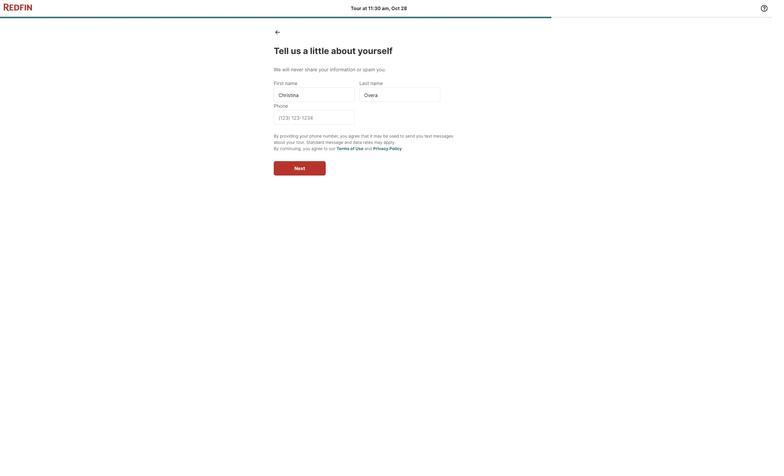 Task type: describe. For each thing, give the bounding box(es) containing it.
next
[[295, 166, 305, 172]]

providing
[[280, 134, 299, 139]]

2 horizontal spatial you
[[416, 134, 424, 139]]

2 vertical spatial your
[[287, 140, 295, 145]]

messages
[[434, 134, 454, 139]]

1 vertical spatial to
[[324, 146, 328, 151]]

1 horizontal spatial about
[[331, 46, 356, 56]]

(123) 123-1234 text field
[[279, 115, 350, 121]]

that
[[361, 134, 369, 139]]

apply.
[[384, 140, 396, 145]]

0 horizontal spatial you
[[303, 146, 310, 151]]

used
[[390, 134, 399, 139]]

last
[[360, 80, 369, 86]]

data
[[353, 140, 362, 145]]

us
[[291, 46, 301, 56]]

terms of use link
[[337, 146, 364, 151]]

28
[[401, 5, 407, 11]]

1 horizontal spatial you
[[340, 134, 348, 139]]

tour
[[351, 5, 362, 11]]

send
[[406, 134, 415, 139]]

spam
[[363, 67, 375, 73]]

oct
[[392, 5, 400, 11]]

tell us a little about yourself
[[274, 46, 393, 56]]

1 horizontal spatial your
[[300, 134, 308, 139]]

rates
[[363, 140, 373, 145]]

share
[[305, 67, 318, 73]]

next button
[[274, 161, 326, 176]]

privacy policy link
[[373, 146, 402, 151]]

0 vertical spatial may
[[374, 134, 382, 139]]

phone
[[274, 103, 288, 109]]

11:30
[[368, 5, 381, 11]]

number,
[[323, 134, 339, 139]]



Task type: locate. For each thing, give the bounding box(es) containing it.
0 horizontal spatial agree
[[312, 146, 323, 151]]

may right it in the left top of the page
[[374, 134, 382, 139]]

information
[[330, 67, 356, 73]]

you
[[340, 134, 348, 139], [416, 134, 424, 139], [303, 146, 310, 151]]

standard
[[307, 140, 325, 145]]

phone
[[310, 134, 322, 139]]

by continuing, you agree to our terms of use and privacy policy
[[274, 146, 402, 151]]

will
[[282, 67, 290, 73]]

1 vertical spatial agree
[[312, 146, 323, 151]]

little
[[310, 46, 329, 56]]

about down the providing
[[274, 140, 285, 145]]

tell
[[274, 46, 289, 56]]

or
[[357, 67, 362, 73]]

about up information
[[331, 46, 356, 56]]

1 horizontal spatial and
[[365, 146, 372, 151]]

by for by providing your phone number, you agree that it may be used to send you text messages about your tour. standard message and data rates may apply.
[[274, 134, 279, 139]]

to
[[400, 134, 404, 139], [324, 146, 328, 151]]

0 vertical spatial your
[[319, 67, 329, 73]]

1 vertical spatial may
[[374, 140, 383, 145]]

you up message
[[340, 134, 348, 139]]

agree down standard
[[312, 146, 323, 151]]

tour at 11:30 am, oct 28
[[351, 5, 407, 11]]

1 horizontal spatial to
[[400, 134, 404, 139]]

continuing,
[[280, 146, 302, 151]]

text
[[425, 134, 432, 139]]

yourself
[[358, 46, 393, 56]]

to left our
[[324, 146, 328, 151]]

about
[[331, 46, 356, 56], [274, 140, 285, 145]]

your up tour.
[[300, 134, 308, 139]]

0 vertical spatial and
[[345, 140, 352, 145]]

use
[[356, 146, 364, 151]]

0 horizontal spatial your
[[287, 140, 295, 145]]

it
[[370, 134, 373, 139]]

0 horizontal spatial name
[[285, 80, 298, 86]]

1 vertical spatial by
[[274, 146, 279, 151]]

by for by continuing, you agree to our terms of use and privacy policy
[[274, 146, 279, 151]]

your
[[319, 67, 329, 73], [300, 134, 308, 139], [287, 140, 295, 145]]

1 horizontal spatial name
[[371, 80, 383, 86]]

tour.
[[296, 140, 305, 145]]

about inside by providing your phone number, you agree that it may be used to send you text messages about your tour. standard message and data rates may apply.
[[274, 140, 285, 145]]

be
[[383, 134, 388, 139]]

1 vertical spatial your
[[300, 134, 308, 139]]

0 vertical spatial agree
[[349, 134, 360, 139]]

0 horizontal spatial about
[[274, 140, 285, 145]]

first name
[[274, 80, 298, 86]]

2 horizontal spatial your
[[319, 67, 329, 73]]

terms
[[337, 146, 350, 151]]

you down tour.
[[303, 146, 310, 151]]

0 vertical spatial by
[[274, 134, 279, 139]]

by inside by providing your phone number, you agree that it may be used to send you text messages about your tour. standard message and data rates may apply.
[[274, 134, 279, 139]]

at
[[363, 5, 367, 11]]

1 horizontal spatial agree
[[349, 134, 360, 139]]

agree up data
[[349, 134, 360, 139]]

name right first
[[285, 80, 298, 86]]

your right share
[[319, 67, 329, 73]]

and up terms of use link
[[345, 140, 352, 145]]

we
[[274, 67, 281, 73]]

name right last
[[371, 80, 383, 86]]

privacy
[[373, 146, 389, 151]]

1 vertical spatial and
[[365, 146, 372, 151]]

0 horizontal spatial and
[[345, 140, 352, 145]]

1 by from the top
[[274, 134, 279, 139]]

to inside by providing your phone number, you agree that it may be used to send you text messages about your tour. standard message and data rates may apply.
[[400, 134, 404, 139]]

may up privacy
[[374, 140, 383, 145]]

2 by from the top
[[274, 146, 279, 151]]

and
[[345, 140, 352, 145], [365, 146, 372, 151]]

name
[[285, 80, 298, 86], [371, 80, 383, 86]]

of
[[351, 146, 355, 151]]

am,
[[382, 5, 391, 11]]

you left text on the right top of the page
[[416, 134, 424, 139]]

1 vertical spatial about
[[274, 140, 285, 145]]

last name
[[360, 80, 383, 86]]

agree
[[349, 134, 360, 139], [312, 146, 323, 151]]

and inside by providing your phone number, you agree that it may be used to send you text messages about your tour. standard message and data rates may apply.
[[345, 140, 352, 145]]

may
[[374, 134, 382, 139], [374, 140, 383, 145]]

policy
[[390, 146, 402, 151]]

message
[[326, 140, 344, 145]]

our
[[329, 146, 336, 151]]

None text field
[[365, 92, 436, 98]]

progress bar
[[0, 17, 773, 18]]

by left continuing,
[[274, 146, 279, 151]]

your up continuing,
[[287, 140, 295, 145]]

we will never share your information or spam you.
[[274, 67, 386, 73]]

by
[[274, 134, 279, 139], [274, 146, 279, 151]]

by left the providing
[[274, 134, 279, 139]]

by providing your phone number, you agree that it may be used to send you text messages about your tour. standard message and data rates may apply.
[[274, 134, 454, 145]]

None text field
[[279, 92, 350, 98]]

to right 'used' on the right top
[[400, 134, 404, 139]]

2 name from the left
[[371, 80, 383, 86]]

name for last name
[[371, 80, 383, 86]]

a
[[303, 46, 308, 56]]

0 vertical spatial about
[[331, 46, 356, 56]]

0 horizontal spatial to
[[324, 146, 328, 151]]

agree inside by providing your phone number, you agree that it may be used to send you text messages about your tour. standard message and data rates may apply.
[[349, 134, 360, 139]]

and down rates on the left top of page
[[365, 146, 372, 151]]

name for first name
[[285, 80, 298, 86]]

first
[[274, 80, 284, 86]]

never
[[291, 67, 304, 73]]

0 vertical spatial to
[[400, 134, 404, 139]]

1 name from the left
[[285, 80, 298, 86]]

you.
[[377, 67, 386, 73]]



Task type: vqa. For each thing, say whether or not it's contained in the screenshot.
Mexico at the right of the page
no



